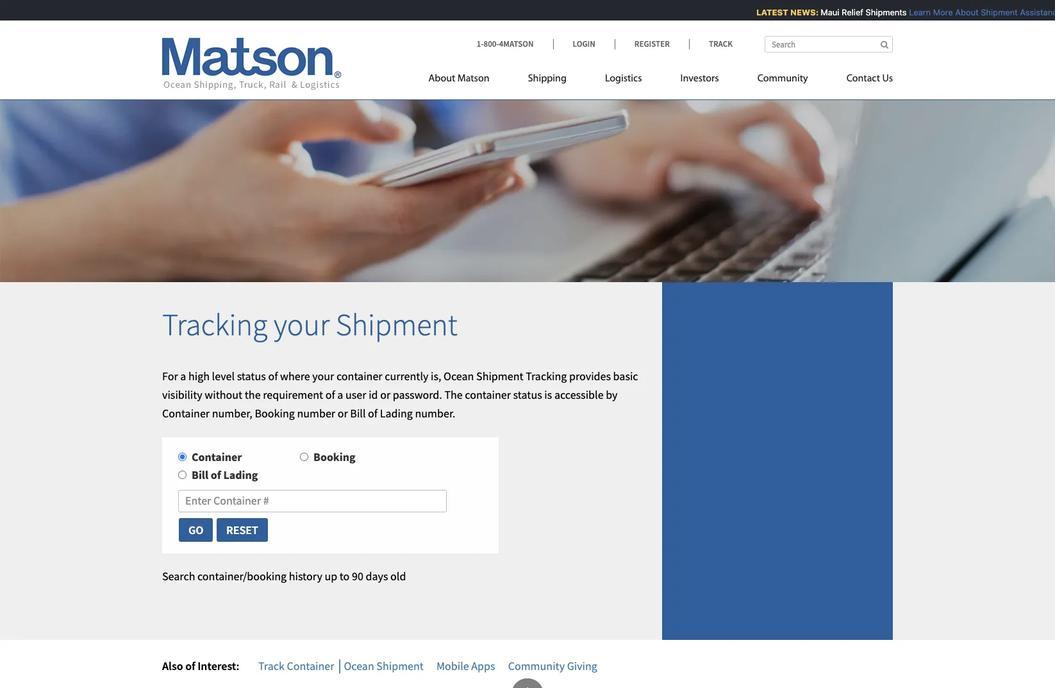 Task type: locate. For each thing, give the bounding box(es) containing it.
backtop image
[[512, 679, 544, 688]]

booking inside for a high level status of where your container currently is, ocean shipment tracking provides basic visibility without the requirement of a user id or password. the container status is accessible by container number, booking number or bill of lading number.
[[255, 406, 295, 421]]

800-
[[484, 38, 499, 49]]

0 horizontal spatial a
[[180, 369, 186, 384]]

0 vertical spatial lading
[[380, 406, 413, 421]]

community for community
[[758, 74, 808, 84]]

a left the user
[[338, 387, 343, 402]]

0 horizontal spatial container
[[337, 369, 383, 384]]

0 horizontal spatial status
[[237, 369, 266, 384]]

container
[[337, 369, 383, 384], [465, 387, 511, 402]]

shipping link
[[509, 67, 586, 94]]

register link
[[615, 38, 689, 49]]

or right the "id" at the bottom left
[[380, 387, 391, 402]]

community
[[758, 74, 808, 84], [508, 658, 565, 673]]

contact
[[847, 74, 881, 84]]

bill of lading
[[192, 468, 258, 482]]

contact us link
[[828, 67, 893, 94]]

container up bill of lading
[[192, 449, 242, 464]]

1 vertical spatial status
[[513, 387, 542, 402]]

community link
[[739, 67, 828, 94]]

container right the
[[465, 387, 511, 402]]

1 vertical spatial track
[[258, 658, 285, 673]]

container/booking
[[198, 569, 287, 584]]

without
[[205, 387, 243, 402]]

section
[[653, 282, 903, 640]]

status left is
[[513, 387, 542, 402]]

login link
[[553, 38, 615, 49]]

learn
[[905, 7, 927, 17]]

lading inside for a high level status of where your container currently is, ocean shipment tracking provides basic visibility without the requirement of a user id or password. the container status is accessible by container number, booking number or bill of lading number.
[[380, 406, 413, 421]]

container up the user
[[337, 369, 383, 384]]

of down the "id" at the bottom left
[[368, 406, 378, 421]]

is
[[545, 387, 552, 402]]

0 vertical spatial your
[[274, 305, 330, 344]]

search
[[162, 569, 195, 584]]

Booking radio
[[300, 452, 308, 461]]

shipment right ocean
[[476, 369, 524, 384]]

1 horizontal spatial track
[[709, 38, 733, 49]]

tracking inside for a high level status of where your container currently is, ocean shipment tracking provides basic visibility without the requirement of a user id or password. the container status is accessible by container number, booking number or bill of lading number.
[[526, 369, 567, 384]]

booking right 'booking' radio
[[314, 449, 356, 464]]

old
[[391, 569, 406, 584]]

bill
[[350, 406, 366, 421], [192, 468, 209, 482]]

bill right the bill of lading radio
[[192, 468, 209, 482]]

Container radio
[[178, 452, 187, 461]]

0 vertical spatial bill
[[350, 406, 366, 421]]

id
[[369, 387, 378, 402]]

0 vertical spatial container
[[162, 406, 210, 421]]

1 vertical spatial about
[[429, 74, 456, 84]]

1 horizontal spatial about
[[952, 7, 975, 17]]

1-800-4matson link
[[477, 38, 553, 49]]

track right interest: at left bottom
[[258, 658, 285, 673]]

your up where
[[274, 305, 330, 344]]

shipment right │ocean
[[377, 658, 424, 673]]

1 horizontal spatial or
[[380, 387, 391, 402]]

search image
[[881, 40, 889, 49]]

tracking
[[162, 305, 268, 344], [526, 369, 567, 384]]

number
[[297, 406, 335, 421]]

None search field
[[765, 36, 893, 53]]

the
[[445, 387, 463, 402]]

status up the
[[237, 369, 266, 384]]

track
[[709, 38, 733, 49], [258, 658, 285, 673]]

mobile apps
[[437, 658, 495, 673]]

or down the user
[[338, 406, 348, 421]]

shipment left assistance at the top right of page
[[977, 7, 1014, 17]]

1 vertical spatial container
[[465, 387, 511, 402]]

0 vertical spatial container
[[337, 369, 383, 384]]

0 vertical spatial track
[[709, 38, 733, 49]]

booking
[[255, 406, 295, 421], [314, 449, 356, 464]]

track up investors
[[709, 38, 733, 49]]

accessible
[[555, 387, 604, 402]]

about right the "more"
[[952, 7, 975, 17]]

0 horizontal spatial about
[[429, 74, 456, 84]]

provides
[[569, 369, 611, 384]]

basic
[[613, 369, 638, 384]]

container
[[162, 406, 210, 421], [192, 449, 242, 464], [287, 658, 334, 673]]

0 horizontal spatial lading
[[223, 468, 258, 482]]

contact us
[[847, 74, 893, 84]]

1 vertical spatial your
[[312, 369, 334, 384]]

or
[[380, 387, 391, 402], [338, 406, 348, 421]]

investors
[[681, 74, 719, 84]]

news:
[[787, 7, 815, 17]]

None button
[[178, 517, 214, 543], [216, 517, 269, 543], [178, 517, 214, 543], [216, 517, 269, 543]]

0 horizontal spatial tracking
[[162, 305, 268, 344]]

tracking up is
[[526, 369, 567, 384]]

community giving
[[508, 658, 598, 673]]

1 vertical spatial tracking
[[526, 369, 567, 384]]

lading right the bill of lading radio
[[223, 468, 258, 482]]

community inside the top menu navigation
[[758, 74, 808, 84]]

shipment
[[977, 7, 1014, 17], [336, 305, 458, 344], [476, 369, 524, 384], [377, 658, 424, 673]]

customer inputing information via laptop to matson's online tools. image
[[0, 80, 1056, 282]]

1 horizontal spatial tracking
[[526, 369, 567, 384]]

about
[[952, 7, 975, 17], [429, 74, 456, 84]]

track container │ocean shipment link
[[258, 658, 424, 673]]

Search search field
[[765, 36, 893, 53]]

0 vertical spatial booking
[[255, 406, 295, 421]]

number,
[[212, 406, 253, 421]]

about inside the top menu navigation
[[429, 74, 456, 84]]

mobile
[[437, 658, 469, 673]]

status
[[237, 369, 266, 384], [513, 387, 542, 402]]

1 horizontal spatial lading
[[380, 406, 413, 421]]

of
[[268, 369, 278, 384], [326, 387, 335, 402], [368, 406, 378, 421], [211, 468, 221, 482], [185, 658, 195, 673]]

us
[[883, 74, 893, 84]]

bill inside for a high level status of where your container currently is, ocean shipment tracking provides basic visibility without the requirement of a user id or password. the container status is accessible by container number, booking number or bill of lading number.
[[350, 406, 366, 421]]

shipment inside for a high level status of where your container currently is, ocean shipment tracking provides basic visibility without the requirement of a user id or password. the container status is accessible by container number, booking number or bill of lading number.
[[476, 369, 524, 384]]

1 horizontal spatial container
[[465, 387, 511, 402]]

of up number
[[326, 387, 335, 402]]

1 vertical spatial lading
[[223, 468, 258, 482]]

shipments
[[862, 7, 903, 17]]

for a high level status of where your container currently is, ocean shipment tracking provides basic visibility without the requirement of a user id or password. the container status is accessible by container number, booking number or bill of lading number.
[[162, 369, 638, 421]]

your right where
[[312, 369, 334, 384]]

tracking up level
[[162, 305, 268, 344]]

0 horizontal spatial community
[[508, 658, 565, 673]]

ocean
[[444, 369, 474, 384]]

1 vertical spatial a
[[338, 387, 343, 402]]

lading down password.
[[380, 406, 413, 421]]

lading
[[380, 406, 413, 421], [223, 468, 258, 482]]

0 horizontal spatial track
[[258, 658, 285, 673]]

container left │ocean
[[287, 658, 334, 673]]

1 vertical spatial or
[[338, 406, 348, 421]]

1 vertical spatial bill
[[192, 468, 209, 482]]

1 vertical spatial community
[[508, 658, 565, 673]]

logistics
[[605, 74, 642, 84]]

0 vertical spatial a
[[180, 369, 186, 384]]

about left matson
[[429, 74, 456, 84]]

a
[[180, 369, 186, 384], [338, 387, 343, 402]]

0 horizontal spatial booking
[[255, 406, 295, 421]]

track for track container │ocean shipment
[[258, 658, 285, 673]]

1 vertical spatial booking
[[314, 449, 356, 464]]

assistance
[[1016, 7, 1056, 17]]

1 horizontal spatial booking
[[314, 449, 356, 464]]

your inside for a high level status of where your container currently is, ocean shipment tracking provides basic visibility without the requirement of a user id or password. the container status is accessible by container number, booking number or bill of lading number.
[[312, 369, 334, 384]]

community up backtop image
[[508, 658, 565, 673]]

0 vertical spatial status
[[237, 369, 266, 384]]

Bill of Lading radio
[[178, 471, 187, 479]]

shipment up currently
[[336, 305, 458, 344]]

container down 'visibility'
[[162, 406, 210, 421]]

1 horizontal spatial community
[[758, 74, 808, 84]]

password.
[[393, 387, 442, 402]]

0 vertical spatial or
[[380, 387, 391, 402]]

your
[[274, 305, 330, 344], [312, 369, 334, 384]]

1 horizontal spatial bill
[[350, 406, 366, 421]]

number.
[[415, 406, 456, 421]]

a right for
[[180, 369, 186, 384]]

1-800-4matson
[[477, 38, 534, 49]]

community down search search field
[[758, 74, 808, 84]]

up
[[325, 569, 337, 584]]

bill down the user
[[350, 406, 366, 421]]

0 vertical spatial community
[[758, 74, 808, 84]]

booking down requirement
[[255, 406, 295, 421]]



Task type: vqa. For each thing, say whether or not it's contained in the screenshot.
backtop image
yes



Task type: describe. For each thing, give the bounding box(es) containing it.
track link
[[689, 38, 733, 49]]

│ocean
[[337, 658, 374, 673]]

register
[[635, 38, 670, 49]]

for
[[162, 369, 178, 384]]

maui
[[817, 7, 836, 17]]

the
[[245, 387, 261, 402]]

requirement
[[263, 387, 323, 402]]

login
[[573, 38, 596, 49]]

matson
[[458, 74, 490, 84]]

level
[[212, 369, 235, 384]]

container inside for a high level status of where your container currently is, ocean shipment tracking provides basic visibility without the requirement of a user id or password. the container status is accessible by container number, booking number or bill of lading number.
[[162, 406, 210, 421]]

0 horizontal spatial bill
[[192, 468, 209, 482]]

currently
[[385, 369, 429, 384]]

relief
[[838, 7, 860, 17]]

track for "track" link
[[709, 38, 733, 49]]

history
[[289, 569, 322, 584]]

where
[[280, 369, 310, 384]]

mobile apps link
[[437, 658, 495, 673]]

apps
[[472, 658, 495, 673]]

shipping
[[528, 74, 567, 84]]

1-
[[477, 38, 484, 49]]

also
[[162, 658, 183, 673]]

is,
[[431, 369, 442, 384]]

1 horizontal spatial status
[[513, 387, 542, 402]]

0 vertical spatial about
[[952, 7, 975, 17]]

investors link
[[662, 67, 739, 94]]

latest
[[753, 7, 785, 17]]

top menu navigation
[[429, 67, 893, 94]]

days
[[366, 569, 388, 584]]

of right the bill of lading radio
[[211, 468, 221, 482]]

search container/booking history up to 90 days old
[[162, 569, 406, 584]]

user
[[346, 387, 367, 402]]

also of interest:
[[162, 658, 240, 673]]

0 vertical spatial tracking
[[162, 305, 268, 344]]

community giving link
[[508, 658, 598, 673]]

0 horizontal spatial or
[[338, 406, 348, 421]]

about matson link
[[429, 67, 509, 94]]

tracking your shipment
[[162, 305, 458, 344]]

community for community giving
[[508, 658, 565, 673]]

interest:
[[198, 658, 240, 673]]

2 vertical spatial container
[[287, 658, 334, 673]]

1 vertical spatial container
[[192, 449, 242, 464]]

of right also
[[185, 658, 195, 673]]

blue matson logo with ocean, shipping, truck, rail and logistics written beneath it. image
[[162, 38, 342, 90]]

giving
[[567, 658, 598, 673]]

to
[[340, 569, 350, 584]]

learn more about shipment assistance link
[[905, 7, 1056, 17]]

1 horizontal spatial a
[[338, 387, 343, 402]]

logistics link
[[586, 67, 662, 94]]

of left where
[[268, 369, 278, 384]]

track container │ocean shipment
[[258, 658, 424, 673]]

about matson
[[429, 74, 490, 84]]

4matson
[[499, 38, 534, 49]]

visibility
[[162, 387, 202, 402]]

high
[[188, 369, 210, 384]]

by
[[606, 387, 618, 402]]

Enter Container # text field
[[178, 490, 447, 512]]

latest news: maui relief shipments learn more about shipment assistance
[[753, 7, 1056, 17]]

more
[[929, 7, 949, 17]]

90
[[352, 569, 364, 584]]



